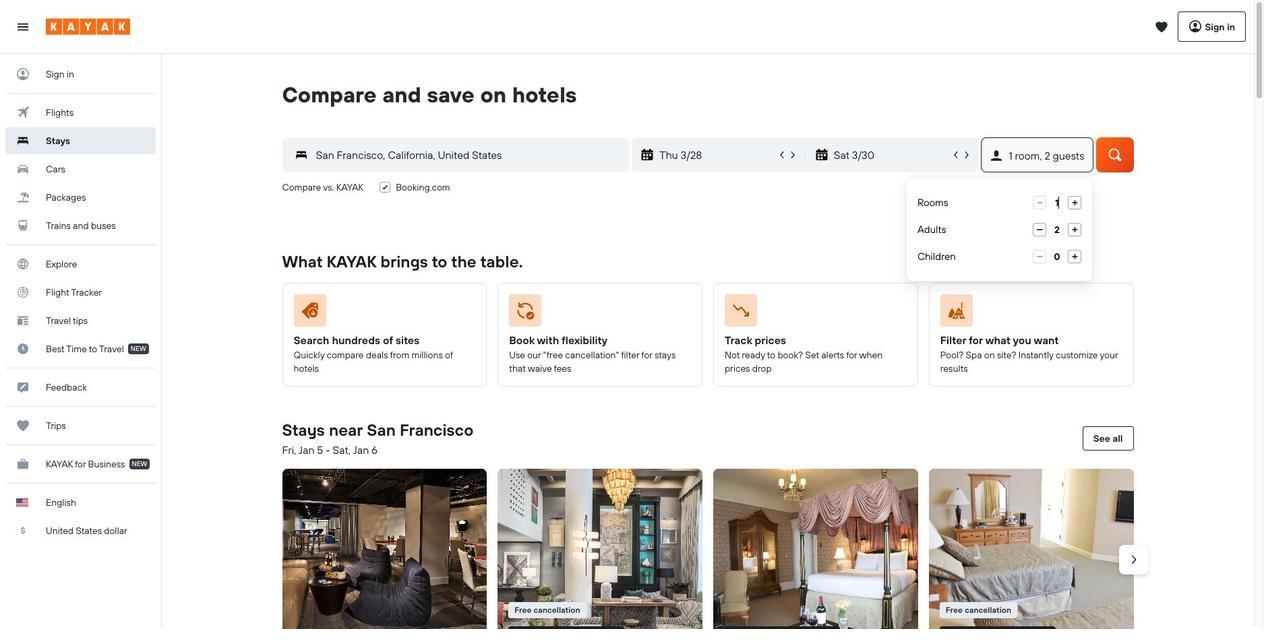 Task type: describe. For each thing, give the bounding box(es) containing it.
united states (english) image
[[16, 499, 28, 507]]

Children field
[[1046, 250, 1068, 264]]

Enter a city, hotel, airport or landmark text field
[[308, 145, 628, 165]]

Adults field
[[1046, 223, 1068, 237]]

Rooms field
[[1046, 196, 1068, 210]]

hotel majestic element
[[713, 469, 918, 630]]

hotel triton element
[[498, 469, 703, 630]]



Task type: locate. For each thing, give the bounding box(es) containing it.
None search field
[[262, 108, 1154, 218]]

stays near san francisco carousel region
[[277, 464, 1148, 630]]

columbus motor inn element
[[929, 469, 1134, 630]]

forward image
[[1127, 554, 1140, 567]]

hotel zetta san francisco element
[[282, 469, 487, 630]]

navigation menu image
[[16, 20, 30, 33]]

figure
[[294, 295, 470, 332], [509, 295, 686, 332], [725, 295, 901, 332], [940, 295, 1117, 332], [498, 469, 703, 630], [713, 469, 918, 630], [929, 469, 1134, 630]]



Task type: vqa. For each thing, say whether or not it's contained in the screenshot.
figure
yes



